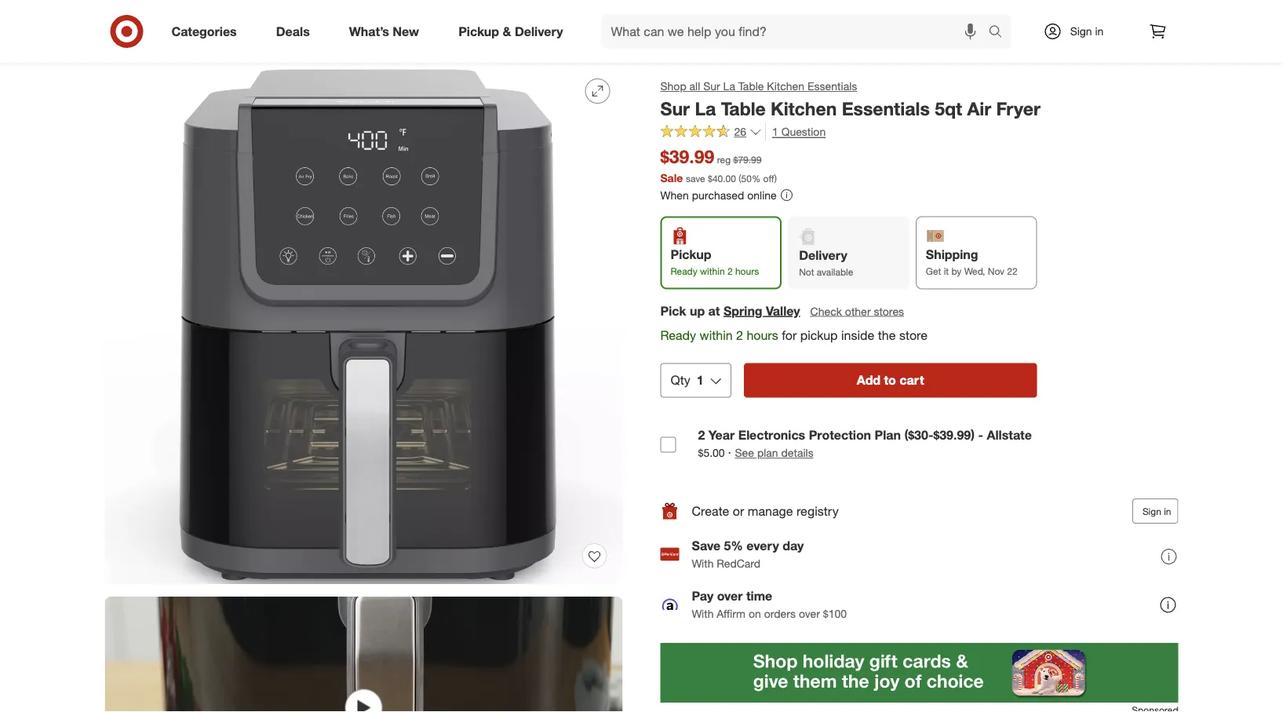 Task type: locate. For each thing, give the bounding box(es) containing it.
2 left year
[[698, 427, 705, 442]]

1 horizontal spatial sign in
[[1143, 505, 1172, 517]]

protection
[[809, 427, 872, 442]]

1 horizontal spatial over
[[799, 607, 820, 620]]

1 vertical spatial la
[[695, 97, 716, 119]]

1 right qty
[[697, 372, 704, 388]]

sign inside button
[[1143, 505, 1162, 517]]

2 / from the left
[[230, 35, 233, 49]]

check other stores button
[[810, 303, 905, 320]]

/ for target
[[138, 35, 142, 49]]

1 horizontal spatial 1
[[773, 125, 779, 139]]

0 vertical spatial ready
[[671, 265, 698, 277]]

nov
[[988, 265, 1005, 277]]

create
[[692, 503, 730, 519]]

delivery not available
[[799, 248, 854, 277]]

1 vertical spatial essentials
[[842, 97, 930, 119]]

delivery
[[515, 24, 563, 39], [799, 248, 848, 263]]

0 vertical spatial with
[[692, 556, 714, 570]]

0 vertical spatial hours
[[736, 265, 759, 277]]

2 fryers from the left
[[398, 35, 429, 49]]

when
[[661, 188, 689, 202]]

la down all
[[695, 97, 716, 119]]

redcard
[[717, 556, 761, 570]]

0 horizontal spatial 1
[[697, 372, 704, 388]]

with down pay
[[692, 607, 714, 620]]

pickup right new
[[459, 24, 499, 39]]

0 vertical spatial air
[[382, 35, 395, 49]]

purchased
[[692, 188, 745, 202]]

2 down spring
[[737, 327, 744, 343]]

or
[[733, 503, 745, 519]]

air inside shop all sur la table kitchen essentials sur la table kitchen essentials 5qt air fryer
[[968, 97, 992, 119]]

1 horizontal spatial in
[[1165, 505, 1172, 517]]

2 vertical spatial 2
[[698, 427, 705, 442]]

1 fryers from the left
[[341, 35, 372, 49]]

($30-
[[905, 427, 934, 442]]

0 vertical spatial pickup
[[459, 24, 499, 39]]

)
[[775, 172, 777, 184]]

essentials left 5qt
[[842, 97, 930, 119]]

question
[[782, 125, 826, 139]]

/ right fryers "link"
[[375, 35, 379, 49]]

it
[[944, 265, 949, 277]]

&
[[503, 24, 512, 39], [185, 35, 192, 49]]

sur right all
[[704, 79, 721, 93]]

0 horizontal spatial &
[[185, 35, 192, 49]]

shop
[[661, 79, 687, 93]]

kitchen up 1 question link
[[767, 79, 805, 93]]

ready down pick
[[661, 327, 697, 343]]

2 year electronics protection plan ($30-$39.99) - allstate $5.00 · see plan details
[[698, 427, 1032, 460]]

1 horizontal spatial air
[[968, 97, 992, 119]]

air
[[382, 35, 395, 49], [968, 97, 992, 119]]

0 vertical spatial sign
[[1071, 24, 1093, 38]]

wed,
[[965, 265, 986, 277]]

pick
[[661, 303, 687, 318]]

0 horizontal spatial over
[[717, 589, 743, 604]]

0 horizontal spatial 2
[[698, 427, 705, 442]]

sign in link
[[1031, 14, 1129, 49]]

%
[[752, 172, 761, 184]]

1 horizontal spatial delivery
[[799, 248, 848, 263]]

when purchased online
[[661, 188, 777, 202]]

None checkbox
[[661, 437, 676, 453]]

in inside button
[[1165, 505, 1172, 517]]

essentials
[[808, 79, 858, 93], [842, 97, 930, 119]]

advertisement region
[[92, 0, 1191, 19], [661, 643, 1179, 703]]

pickup
[[459, 24, 499, 39], [671, 247, 712, 262]]

sign in
[[1071, 24, 1104, 38], [1143, 505, 1172, 517]]

add to cart button
[[744, 363, 1038, 398]]

1 vertical spatial delivery
[[799, 248, 848, 263]]

ready within 2 hours for pickup inside the store
[[661, 327, 928, 343]]

1 vertical spatial 1
[[697, 372, 704, 388]]

2 with from the top
[[692, 607, 714, 620]]

3 / from the left
[[375, 35, 379, 49]]

hours down 'spring valley' button
[[747, 327, 779, 343]]

what's new
[[349, 24, 419, 39]]

other
[[846, 304, 871, 318]]

1 horizontal spatial fryers
[[398, 35, 429, 49]]

la right all
[[724, 79, 736, 93]]

0 vertical spatial sign in
[[1071, 24, 1104, 38]]

spring
[[724, 303, 763, 318]]

1 left question
[[773, 125, 779, 139]]

0 vertical spatial 2
[[728, 265, 733, 277]]

new
[[393, 24, 419, 39]]

0 horizontal spatial sign
[[1071, 24, 1093, 38]]

·
[[728, 445, 732, 460]]

kitchen right target link
[[145, 35, 182, 49]]

la
[[724, 79, 736, 93], [695, 97, 716, 119]]

valley
[[766, 303, 801, 318]]

0 vertical spatial la
[[724, 79, 736, 93]]

pickup up up
[[671, 247, 712, 262]]

1 horizontal spatial /
[[230, 35, 233, 49]]

fryers link
[[341, 35, 372, 49]]

1 / from the left
[[138, 35, 142, 49]]

within up at
[[700, 265, 725, 277]]

delivery inside delivery not available
[[799, 248, 848, 263]]

0 vertical spatial within
[[700, 265, 725, 277]]

affirm
[[717, 607, 746, 620]]

within
[[700, 265, 725, 277], [700, 327, 733, 343]]

1 vertical spatial air
[[968, 97, 992, 119]]

1 with from the top
[[692, 556, 714, 570]]

by
[[952, 265, 962, 277]]

in
[[1096, 24, 1104, 38], [1165, 505, 1172, 517]]

sur la table kitchen essentials 5qt air fryer, 2 of 8, play video image
[[105, 597, 623, 712]]

2 horizontal spatial 2
[[737, 327, 744, 343]]

0 vertical spatial 1
[[773, 125, 779, 139]]

ready inside pickup ready within 2 hours
[[671, 265, 698, 277]]

with
[[692, 556, 714, 570], [692, 607, 714, 620]]

1 vertical spatial in
[[1165, 505, 1172, 517]]

details
[[782, 446, 814, 460]]

with down save
[[692, 556, 714, 570]]

1 vertical spatial sign
[[1143, 505, 1162, 517]]

hours inside pickup ready within 2 hours
[[736, 265, 759, 277]]

-
[[979, 427, 984, 442]]

1 horizontal spatial sur
[[704, 79, 721, 93]]

over left $100
[[799, 607, 820, 620]]

1 horizontal spatial &
[[503, 24, 512, 39]]

1 horizontal spatial la
[[724, 79, 736, 93]]

plan
[[875, 427, 901, 442]]

1 vertical spatial sign in
[[1143, 505, 1172, 517]]

1 vertical spatial hours
[[747, 327, 779, 343]]

inside
[[842, 327, 875, 343]]

/ right target link
[[138, 35, 142, 49]]

/ right dining
[[230, 35, 233, 49]]

40.00
[[713, 172, 736, 184]]

with inside pay over time with affirm on orders over $100
[[692, 607, 714, 620]]

1 horizontal spatial sign
[[1143, 505, 1162, 517]]

2 up pick up at spring valley
[[728, 265, 733, 277]]

0 horizontal spatial fryers
[[341, 35, 372, 49]]

reg
[[717, 154, 731, 166]]

0 horizontal spatial pickup
[[459, 24, 499, 39]]

pay
[[692, 589, 714, 604]]

1 horizontal spatial 2
[[728, 265, 733, 277]]

5%
[[724, 538, 743, 554]]

1 horizontal spatial pickup
[[671, 247, 712, 262]]

sur
[[704, 79, 721, 93], [661, 97, 690, 119]]

ready
[[671, 265, 698, 277], [661, 327, 697, 343]]

0 vertical spatial over
[[717, 589, 743, 604]]

$39.99)
[[934, 427, 975, 442]]

over up 'affirm'
[[717, 589, 743, 604]]

hours up spring
[[736, 265, 759, 277]]

pickup & delivery link
[[445, 14, 583, 49]]

What can we help you find? suggestions appear below search field
[[602, 14, 993, 49]]

sign
[[1071, 24, 1093, 38], [1143, 505, 1162, 517]]

50
[[742, 172, 752, 184]]

0 vertical spatial sur
[[704, 79, 721, 93]]

target
[[105, 35, 135, 49]]

ready up pick
[[671, 265, 698, 277]]

search
[[982, 25, 1020, 40]]

2 horizontal spatial /
[[375, 35, 379, 49]]

pickup inside pickup ready within 2 hours
[[671, 247, 712, 262]]

22
[[1008, 265, 1018, 277]]

dining
[[195, 35, 226, 49]]

online
[[748, 188, 777, 202]]

the
[[878, 327, 896, 343]]

1 vertical spatial advertisement region
[[661, 643, 1179, 703]]

0 horizontal spatial /
[[138, 35, 142, 49]]

0 vertical spatial delivery
[[515, 24, 563, 39]]

0 vertical spatial essentials
[[808, 79, 858, 93]]

0 horizontal spatial in
[[1096, 24, 1104, 38]]

stores
[[874, 304, 905, 318]]

within down at
[[700, 327, 733, 343]]

$39.99 reg $79.99 sale save $ 40.00 ( 50 % off )
[[661, 146, 777, 184]]

at
[[709, 303, 720, 318]]

electronics
[[739, 427, 806, 442]]

1 vertical spatial with
[[692, 607, 714, 620]]

0 horizontal spatial delivery
[[515, 24, 563, 39]]

0 horizontal spatial air
[[382, 35, 395, 49]]

essentials up question
[[808, 79, 858, 93]]

sur la table kitchen essentials 5qt air fryer, 1 of 8 image
[[105, 66, 623, 584]]

2
[[728, 265, 733, 277], [737, 327, 744, 343], [698, 427, 705, 442]]

1
[[773, 125, 779, 139], [697, 372, 704, 388]]

1 vertical spatial table
[[721, 97, 766, 119]]

26
[[735, 125, 747, 139]]

2 inside "2 year electronics protection plan ($30-$39.99) - allstate $5.00 · see plan details"
[[698, 427, 705, 442]]

1 vertical spatial pickup
[[671, 247, 712, 262]]

kitchen appliances link
[[236, 35, 331, 49]]

0 horizontal spatial sur
[[661, 97, 690, 119]]

sur down shop
[[661, 97, 690, 119]]

0 horizontal spatial sign in
[[1071, 24, 1104, 38]]

allstate
[[987, 427, 1032, 442]]



Task type: vqa. For each thing, say whether or not it's contained in the screenshot.
the '4' link
no



Task type: describe. For each thing, give the bounding box(es) containing it.
deals
[[276, 24, 310, 39]]

check other stores
[[811, 304, 905, 318]]

registry
[[797, 503, 839, 519]]

0 horizontal spatial la
[[695, 97, 716, 119]]

day
[[783, 538, 804, 554]]

0 vertical spatial table
[[739, 79, 764, 93]]

0 vertical spatial in
[[1096, 24, 1104, 38]]

pickup & delivery
[[459, 24, 563, 39]]

year
[[709, 427, 735, 442]]

/ for fryers
[[375, 35, 379, 49]]

save
[[692, 538, 721, 554]]

all
[[690, 79, 701, 93]]

time
[[747, 589, 773, 604]]

target link
[[105, 35, 135, 49]]

5qt
[[935, 97, 963, 119]]

1 vertical spatial sur
[[661, 97, 690, 119]]

fryer
[[997, 97, 1041, 119]]

1 vertical spatial 2
[[737, 327, 744, 343]]

sale
[[661, 171, 683, 184]]

1 vertical spatial ready
[[661, 327, 697, 343]]

available
[[817, 266, 854, 277]]

pay over time with affirm on orders over $100
[[692, 589, 847, 620]]

qty
[[671, 372, 691, 388]]

what's
[[349, 24, 389, 39]]

shop all sur la table kitchen essentials sur la table kitchen essentials 5qt air fryer
[[661, 79, 1041, 119]]

(
[[739, 172, 742, 184]]

0 vertical spatial advertisement region
[[92, 0, 1191, 19]]

add to cart
[[857, 372, 925, 388]]

check
[[811, 304, 842, 318]]

1 question link
[[766, 123, 826, 141]]

target / kitchen & dining / kitchen appliances
[[105, 35, 331, 49]]

manage
[[748, 503, 793, 519]]

add
[[857, 372, 881, 388]]

$79.99
[[734, 154, 762, 166]]

kitchen up question
[[771, 97, 837, 119]]

cart
[[900, 372, 925, 388]]

get
[[926, 265, 942, 277]]

create or manage registry
[[692, 503, 839, 519]]

pickup
[[801, 327, 838, 343]]

image gallery element
[[105, 66, 623, 712]]

2 inside pickup ready within 2 hours
[[728, 265, 733, 277]]

pickup ready within 2 hours
[[671, 247, 759, 277]]

kitchen & dining link
[[145, 35, 226, 49]]

orders
[[764, 607, 796, 620]]

plan
[[758, 446, 779, 460]]

what's new link
[[336, 14, 439, 49]]

within inside pickup ready within 2 hours
[[700, 265, 725, 277]]

up
[[690, 303, 705, 318]]

pickup for &
[[459, 24, 499, 39]]

store
[[900, 327, 928, 343]]

every
[[747, 538, 779, 554]]

to
[[885, 372, 897, 388]]

with inside save 5% every day with redcard
[[692, 556, 714, 570]]

save 5% every day with redcard
[[692, 538, 804, 570]]

1 vertical spatial over
[[799, 607, 820, 620]]

fryers / air fryers
[[341, 35, 429, 49]]

search button
[[982, 14, 1020, 52]]

appliances
[[277, 35, 331, 49]]

1 vertical spatial within
[[700, 327, 733, 343]]

see
[[735, 446, 755, 460]]

pickup for ready
[[671, 247, 712, 262]]

categories link
[[158, 14, 257, 49]]

sign in button
[[1133, 499, 1179, 524]]

kitchen left deals on the top left of the page
[[236, 35, 274, 49]]

air fryers link
[[382, 35, 429, 49]]

shipping
[[926, 247, 979, 262]]

pick up at spring valley
[[661, 303, 801, 318]]

qty 1
[[671, 372, 704, 388]]

save
[[686, 172, 706, 184]]

$100
[[823, 607, 847, 620]]

$
[[708, 172, 713, 184]]

sign in inside button
[[1143, 505, 1172, 517]]

26 link
[[661, 123, 762, 142]]

spring valley button
[[724, 302, 801, 320]]

$5.00
[[698, 446, 725, 460]]

deals link
[[263, 14, 330, 49]]

on
[[749, 607, 761, 620]]

shipping get it by wed, nov 22
[[926, 247, 1018, 277]]

see plan details button
[[735, 445, 814, 461]]



